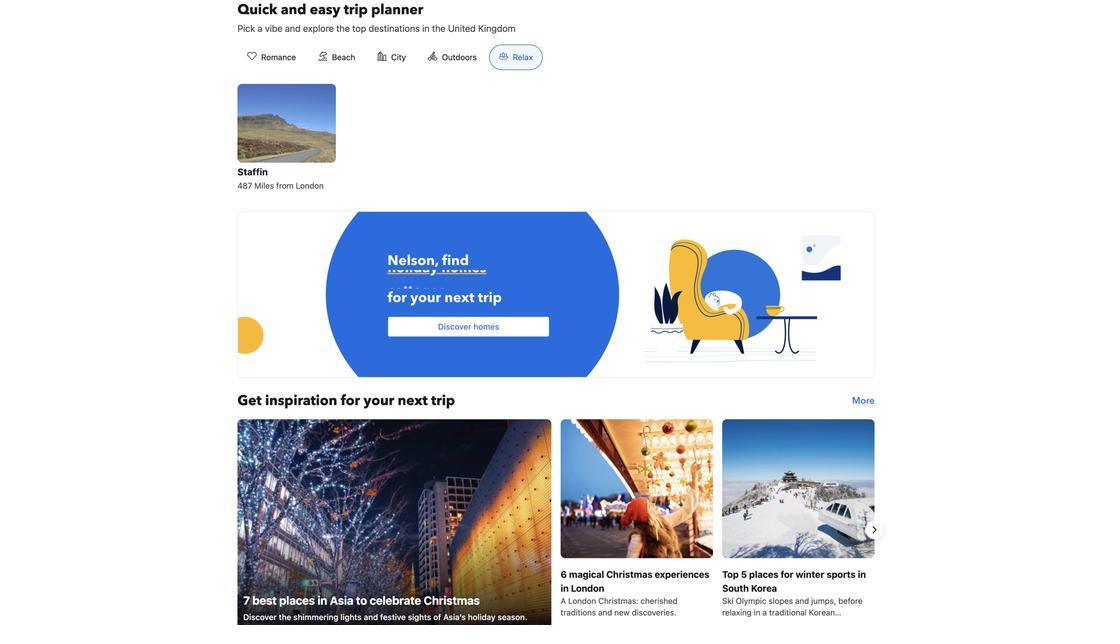 Task type: vqa. For each thing, say whether or not it's contained in the screenshot.
between
no



Task type: locate. For each thing, give the bounding box(es) containing it.
a left vibe
[[258, 23, 263, 34]]

0 vertical spatial discover
[[438, 322, 471, 332]]

your
[[410, 289, 441, 308], [364, 392, 394, 411]]

top 5 places for winter sports in south korea ski olympic slopes and jumps, before relaxing in a traditional korean bathhouse
[[722, 569, 866, 626]]

the left top at the top of page
[[336, 23, 350, 34]]

0 horizontal spatial places
[[279, 594, 315, 608]]

places up shimmering
[[279, 594, 315, 608]]

6 magical christmas experiences in london image
[[561, 420, 713, 559]]

romance button
[[238, 45, 306, 70]]

shimmering
[[293, 613, 338, 622]]

0 horizontal spatial christmas
[[424, 594, 480, 608]]

destinations
[[369, 23, 420, 34]]

holiday right asia's
[[468, 613, 496, 622]]

in inside 7 best places in asia to celebrate christmas discover the shimmering lights and festive sights of asia's holiday season.
[[318, 594, 327, 608]]

discover
[[438, 322, 471, 332], [243, 613, 277, 622]]

places inside the top 5 places for winter sports in south korea ski olympic slopes and jumps, before relaxing in a traditional korean bathhouse
[[749, 569, 779, 580]]

a down "olympic"
[[763, 608, 767, 618]]

from
[[276, 181, 294, 191]]

trip for easy
[[344, 0, 368, 19]]

1 vertical spatial london
[[571, 583, 604, 594]]

discover down for your next trip
[[438, 322, 471, 332]]

in inside quick and easy trip planner pick a vibe and explore the top destinations in the united kingdom
[[422, 23, 430, 34]]

1 vertical spatial homes
[[474, 322, 499, 332]]

1 horizontal spatial discover
[[438, 322, 471, 332]]

trip
[[344, 0, 368, 19], [478, 289, 502, 308], [431, 392, 455, 411]]

1 vertical spatial a
[[763, 608, 767, 618]]

festive
[[380, 613, 406, 622]]

korean
[[809, 608, 835, 618]]

1 horizontal spatial your
[[410, 289, 441, 308]]

christmas up asia's
[[424, 594, 480, 608]]

discover down best
[[243, 613, 277, 622]]

homes up for your next trip
[[442, 255, 487, 274]]

best
[[253, 594, 277, 608]]

trip inside quick and easy trip planner pick a vibe and explore the top destinations in the united kingdom
[[344, 0, 368, 19]]

0 vertical spatial christmas
[[606, 569, 653, 580]]

0 vertical spatial homes
[[442, 255, 487, 274]]

christmas up christmas:
[[606, 569, 653, 580]]

top 5 places for winter sports in south korea image
[[722, 420, 875, 559]]

2 horizontal spatial trip
[[478, 289, 502, 308]]

london up the traditions
[[568, 597, 596, 606]]

inspiration
[[265, 392, 337, 411]]

0 vertical spatial your
[[410, 289, 441, 308]]

in up a
[[561, 583, 569, 594]]

0 horizontal spatial discover
[[243, 613, 277, 622]]

5
[[741, 569, 747, 580]]

7 best places in asia to celebrate christmas discover the shimmering lights and festive sights of asia's holiday season.
[[243, 594, 527, 622]]

london right "from"
[[296, 181, 324, 191]]

a inside quick and easy trip planner pick a vibe and explore the top destinations in the united kingdom
[[258, 23, 263, 34]]

0 horizontal spatial your
[[364, 392, 394, 411]]

olympic
[[736, 597, 767, 606]]

the
[[336, 23, 350, 34], [432, 23, 446, 34], [279, 613, 291, 622]]

for left winter at the right of page
[[781, 569, 794, 580]]

for
[[388, 289, 407, 308], [341, 392, 360, 411], [781, 569, 794, 580]]

tab list
[[228, 45, 552, 71]]

1 horizontal spatial places
[[749, 569, 779, 580]]

1 horizontal spatial trip
[[431, 392, 455, 411]]

next image
[[868, 523, 882, 537]]

2 vertical spatial london
[[568, 597, 596, 606]]

the left united
[[432, 23, 446, 34]]

1 vertical spatial trip
[[478, 289, 502, 308]]

relax button
[[489, 45, 543, 70]]

1 vertical spatial for
[[341, 392, 360, 411]]

1 vertical spatial next
[[398, 392, 428, 411]]

6 magical christmas experiences in london a london christmas: cherished traditions and new discoveries.
[[561, 569, 710, 618]]

a
[[258, 23, 263, 34], [763, 608, 767, 618]]

experiences
[[655, 569, 710, 580]]

holiday up 'cottages'
[[388, 255, 438, 274]]

nelson, find
[[388, 252, 469, 271]]

places
[[749, 569, 779, 580], [279, 594, 315, 608]]

0 horizontal spatial a
[[258, 23, 263, 34]]

for right inspiration
[[341, 392, 360, 411]]

sports
[[827, 569, 856, 580]]

united
[[448, 23, 476, 34]]

outdoors
[[442, 52, 477, 62]]

0 vertical spatial a
[[258, 23, 263, 34]]

0 horizontal spatial trip
[[344, 0, 368, 19]]

asia's
[[443, 613, 466, 622]]

1 horizontal spatial for
[[388, 289, 407, 308]]

south
[[722, 583, 749, 594]]

top
[[722, 569, 739, 580]]

sights
[[408, 613, 431, 622]]

planner
[[371, 0, 423, 19]]

1 vertical spatial holiday
[[468, 613, 496, 622]]

places inside 7 best places in asia to celebrate christmas discover the shimmering lights and festive sights of asia's holiday season.
[[279, 594, 315, 608]]

and inside the 6 magical christmas experiences in london a london christmas: cherished traditions and new discoveries.
[[598, 608, 612, 618]]

lights
[[341, 613, 362, 622]]

london inside staffin 487 miles from london
[[296, 181, 324, 191]]

1 horizontal spatial the
[[336, 23, 350, 34]]

places for best
[[279, 594, 315, 608]]

0 horizontal spatial the
[[279, 613, 291, 622]]

1 vertical spatial places
[[279, 594, 315, 608]]

2 vertical spatial for
[[781, 569, 794, 580]]

2 horizontal spatial for
[[781, 569, 794, 580]]

0 vertical spatial places
[[749, 569, 779, 580]]

places up korea
[[749, 569, 779, 580]]

2 vertical spatial trip
[[431, 392, 455, 411]]

and down to
[[364, 613, 378, 622]]

in up shimmering
[[318, 594, 327, 608]]

1 vertical spatial discover
[[243, 613, 277, 622]]

nelson,
[[388, 252, 439, 271]]

outdoors button
[[418, 45, 487, 70]]

and up traditional
[[795, 597, 809, 606]]

0 horizontal spatial next
[[398, 392, 428, 411]]

tab list containing romance
[[228, 45, 552, 71]]

pick
[[238, 23, 255, 34]]

and right vibe
[[285, 23, 301, 34]]

0 vertical spatial next
[[445, 289, 475, 308]]

and inside 7 best places in asia to celebrate christmas discover the shimmering lights and festive sights of asia's holiday season.
[[364, 613, 378, 622]]

and
[[281, 0, 306, 19], [285, 23, 301, 34], [795, 597, 809, 606], [598, 608, 612, 618], [364, 613, 378, 622]]

in right the destinations on the left top
[[422, 23, 430, 34]]

homes inside holiday homes cottages
[[442, 255, 487, 274]]

and left new
[[598, 608, 612, 618]]

1 horizontal spatial christmas
[[606, 569, 653, 580]]

quick and easy trip planner pick a vibe and explore the top destinations in the united kingdom
[[238, 0, 516, 34]]

asia
[[330, 594, 353, 608]]

london down magical
[[571, 583, 604, 594]]

korea
[[751, 583, 777, 594]]

the left shimmering
[[279, 613, 291, 622]]

holiday
[[388, 255, 438, 274], [468, 613, 496, 622]]

for your next trip
[[388, 289, 502, 308]]

more
[[852, 395, 875, 408]]

0 horizontal spatial holiday
[[388, 255, 438, 274]]

find
[[442, 252, 469, 271]]

0 vertical spatial holiday
[[388, 255, 438, 274]]

homes
[[442, 255, 487, 274], [474, 322, 499, 332]]

trip for next
[[478, 289, 502, 308]]

relax
[[513, 52, 533, 62]]

holiday inside holiday homes cottages
[[388, 255, 438, 274]]

christmas inside the 6 magical christmas experiences in london a london christmas: cherished traditions and new discoveries.
[[606, 569, 653, 580]]

0 vertical spatial london
[[296, 181, 324, 191]]

1 vertical spatial christmas
[[424, 594, 480, 608]]

in right sports
[[858, 569, 866, 580]]

next
[[445, 289, 475, 308], [398, 392, 428, 411]]

1 horizontal spatial a
[[763, 608, 767, 618]]

1 horizontal spatial holiday
[[468, 613, 496, 622]]

homes down for your next trip
[[474, 322, 499, 332]]

for down nelson,
[[388, 289, 407, 308]]

london
[[296, 181, 324, 191], [571, 583, 604, 594], [568, 597, 596, 606]]

christmas
[[606, 569, 653, 580], [424, 594, 480, 608]]

beach button
[[308, 45, 365, 70]]

discover homes
[[438, 322, 499, 332]]

0 vertical spatial trip
[[344, 0, 368, 19]]

in
[[422, 23, 430, 34], [858, 569, 866, 580], [561, 583, 569, 594], [318, 594, 327, 608], [754, 608, 761, 618]]

6
[[561, 569, 567, 580]]

the inside 7 best places in asia to celebrate christmas discover the shimmering lights and festive sights of asia's holiday season.
[[279, 613, 291, 622]]



Task type: describe. For each thing, give the bounding box(es) containing it.
quick
[[238, 0, 277, 19]]

7
[[243, 594, 250, 608]]

top
[[352, 23, 366, 34]]

traditions
[[561, 608, 596, 618]]

in down "olympic"
[[754, 608, 761, 618]]

get
[[238, 392, 262, 411]]

to
[[356, 594, 367, 608]]

places for 5
[[749, 569, 779, 580]]

a
[[561, 597, 566, 606]]

miles
[[254, 181, 274, 191]]

holiday homes cottages
[[388, 255, 487, 297]]

7 best places in asia to celebrate christmas region
[[228, 420, 884, 626]]

holiday inside 7 best places in asia to celebrate christmas discover the shimmering lights and festive sights of asia's holiday season.
[[468, 613, 496, 622]]

discover inside 7 best places in asia to celebrate christmas discover the shimmering lights and festive sights of asia's holiday season.
[[243, 613, 277, 622]]

in inside the 6 magical christmas experiences in london a london christmas: cherished traditions and new discoveries.
[[561, 583, 569, 594]]

slopes
[[769, 597, 793, 606]]

discoveries.
[[632, 608, 677, 618]]

city button
[[367, 45, 416, 70]]

0 horizontal spatial for
[[341, 392, 360, 411]]

a inside the top 5 places for winter sports in south korea ski olympic slopes and jumps, before relaxing in a traditional korean bathhouse
[[763, 608, 767, 618]]

christmas:
[[598, 597, 639, 606]]

and inside the top 5 places for winter sports in south korea ski olympic slopes and jumps, before relaxing in a traditional korean bathhouse
[[795, 597, 809, 606]]

bathhouse
[[722, 620, 762, 626]]

homes for discover homes
[[474, 322, 499, 332]]

2 horizontal spatial the
[[432, 23, 446, 34]]

get inspiration for your next trip
[[238, 392, 455, 411]]

jumps,
[[811, 597, 836, 606]]

easy
[[310, 0, 340, 19]]

new
[[614, 608, 630, 618]]

christmas inside 7 best places in asia to celebrate christmas discover the shimmering lights and festive sights of asia's holiday season.
[[424, 594, 480, 608]]

0 vertical spatial for
[[388, 289, 407, 308]]

and up vibe
[[281, 0, 306, 19]]

of
[[433, 613, 441, 622]]

staffin 487 miles from london
[[238, 167, 324, 191]]

kingdom
[[478, 23, 516, 34]]

season.
[[498, 613, 527, 622]]

cherished
[[641, 597, 678, 606]]

city
[[391, 52, 406, 62]]

more link
[[852, 392, 875, 410]]

celebrate
[[370, 594, 421, 608]]

cottages
[[388, 278, 445, 297]]

for inside the top 5 places for winter sports in south korea ski olympic slopes and jumps, before relaxing in a traditional korean bathhouse
[[781, 569, 794, 580]]

relaxing
[[722, 608, 752, 618]]

winter
[[796, 569, 825, 580]]

1 vertical spatial your
[[364, 392, 394, 411]]

romance
[[261, 52, 296, 62]]

explore
[[303, 23, 334, 34]]

1 horizontal spatial next
[[445, 289, 475, 308]]

homes for holiday homes cottages
[[442, 255, 487, 274]]

ski
[[722, 597, 734, 606]]

vibe
[[265, 23, 283, 34]]

beach
[[332, 52, 355, 62]]

staffin
[[238, 167, 268, 178]]

traditional
[[769, 608, 807, 618]]

487
[[238, 181, 252, 191]]

before
[[839, 597, 863, 606]]

magical
[[569, 569, 604, 580]]



